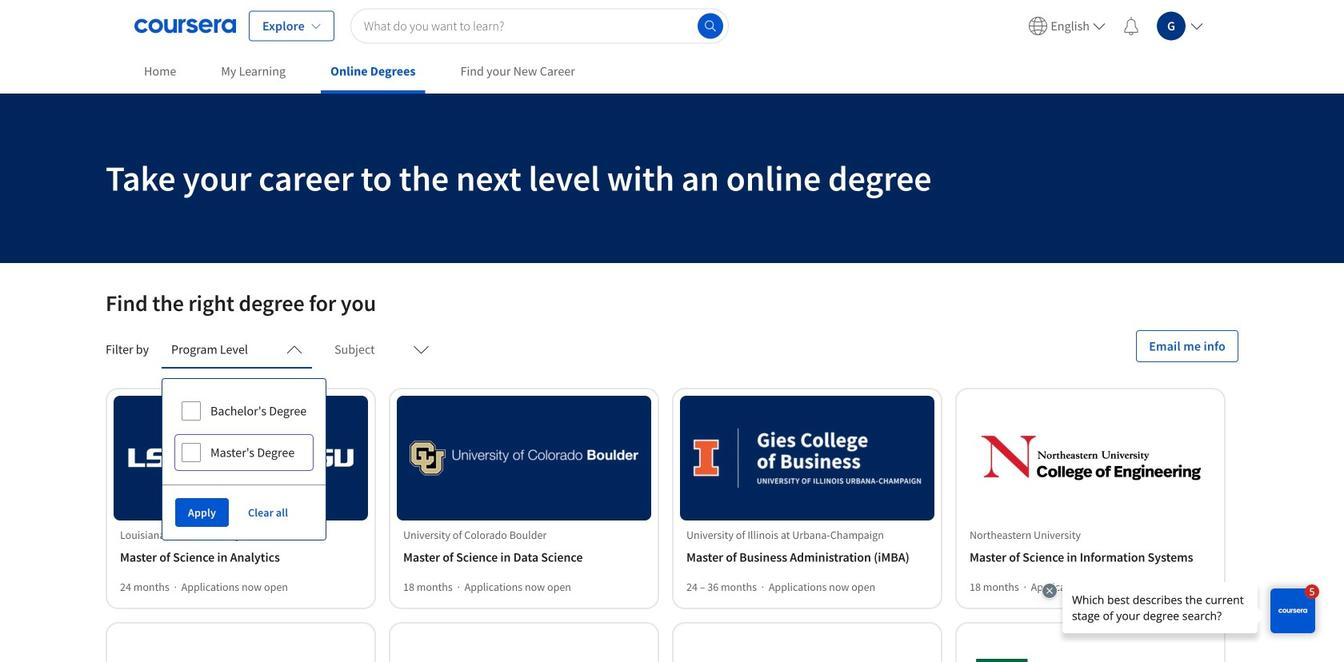 Task type: vqa. For each thing, say whether or not it's contained in the screenshot.
Coursera image
yes



Task type: describe. For each thing, give the bounding box(es) containing it.
options list list box
[[162, 379, 326, 485]]



Task type: locate. For each thing, give the bounding box(es) containing it.
None search field
[[351, 8, 729, 44]]

actions toolbar
[[162, 485, 326, 540]]

coursera image
[[134, 13, 236, 39]]



